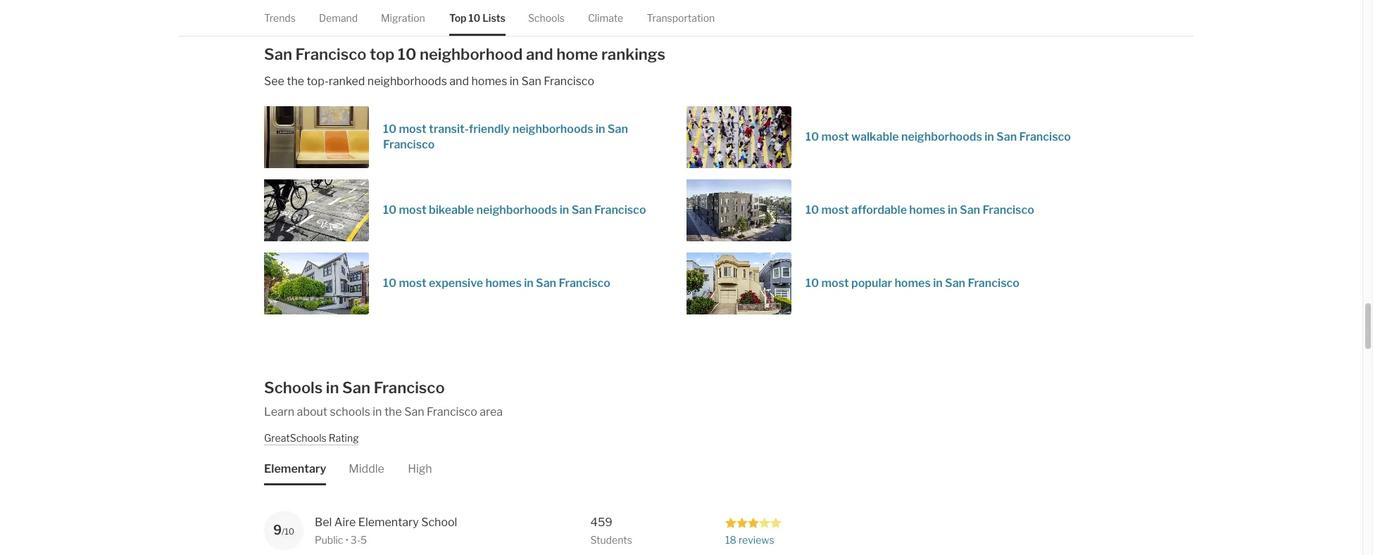 Task type: locate. For each thing, give the bounding box(es) containing it.
homes for 10 most expensive homes in san francisco
[[485, 277, 522, 290]]

neighborhood
[[420, 45, 523, 63]]

10 most transit-friendly neighborhoods in san francisco
[[383, 122, 628, 151]]

in inside 10 most transit-friendly neighborhoods in san francisco
[[596, 122, 605, 136]]

rating
[[329, 432, 359, 444]]

/10
[[282, 527, 294, 537]]

1 horizontal spatial the
[[384, 405, 402, 419]]

top 10 lists link
[[449, 0, 506, 36]]

walkable
[[851, 130, 899, 143]]

0 horizontal spatial the
[[287, 74, 304, 88]]

most transit-friendly neighborhoods image
[[264, 106, 369, 168]]

1 vertical spatial schools
[[264, 379, 323, 397]]

school
[[421, 516, 457, 530]]

bel aire elementary school button
[[315, 515, 508, 532]]

schools up 'learn'
[[264, 379, 323, 397]]

and
[[526, 45, 553, 63], [449, 74, 469, 88]]

popular
[[851, 277, 892, 290]]

neighborhoods
[[367, 74, 447, 88], [512, 122, 593, 136], [901, 130, 982, 143], [476, 203, 557, 217]]

neighborhoods right walkable
[[901, 130, 982, 143]]

students
[[590, 534, 632, 546]]

homes for 10 most affordable homes in san francisco
[[909, 203, 946, 217]]

homes right affordable
[[909, 203, 946, 217]]

schools for schools
[[528, 12, 565, 24]]

in inside 'link'
[[985, 130, 994, 143]]

most inside 'link'
[[821, 130, 849, 143]]

and down "san francisco top 10 neighborhood and home rankings"
[[449, 74, 469, 88]]

see
[[264, 74, 284, 88]]

elementary up the 5
[[358, 516, 419, 530]]

most expensive homes image
[[264, 253, 369, 315]]

homes right popular
[[895, 277, 931, 290]]

1 horizontal spatial and
[[526, 45, 553, 63]]

1 horizontal spatial elementary
[[358, 516, 419, 530]]

10 most walkable neighborhoods in san francisco link
[[687, 106, 1109, 168]]

0 vertical spatial and
[[526, 45, 553, 63]]

bikeable
[[429, 203, 474, 217]]

and for neighborhoods
[[449, 74, 469, 88]]

homes
[[471, 74, 507, 88], [909, 203, 946, 217], [485, 277, 522, 290], [895, 277, 931, 290]]

about
[[297, 405, 327, 419]]

public
[[315, 534, 343, 546]]

climate link
[[588, 0, 623, 36]]

10 most bikeable neighborhoods in san francisco
[[383, 203, 646, 217]]

elementary down greatschools
[[264, 463, 326, 476]]

san inside 'link'
[[997, 130, 1017, 143]]

1 vertical spatial elementary
[[358, 516, 419, 530]]

most for expensive
[[399, 277, 427, 290]]

top
[[449, 12, 467, 24]]

5
[[361, 534, 367, 546]]

459
[[590, 516, 613, 530]]

schools in san francisco
[[264, 379, 445, 397]]

schools
[[528, 12, 565, 24], [264, 379, 323, 397]]

san inside 10 most transit-friendly neighborhoods in san francisco
[[608, 122, 628, 136]]

and down "schools" link
[[526, 45, 553, 63]]

most left popular
[[821, 277, 849, 290]]

most inside 10 most transit-friendly neighborhoods in san francisco
[[399, 122, 427, 136]]

10 inside 'link'
[[806, 130, 819, 143]]

10 inside 10 most transit-friendly neighborhoods in san francisco
[[383, 122, 397, 136]]

francisco inside 10 most transit-friendly neighborhoods in san francisco
[[383, 138, 435, 151]]

0 vertical spatial the
[[287, 74, 304, 88]]

schools up home
[[528, 12, 565, 24]]

most left walkable
[[821, 130, 849, 143]]

elementary element
[[264, 445, 326, 486]]

1 horizontal spatial schools
[[528, 12, 565, 24]]

0 horizontal spatial schools
[[264, 379, 323, 397]]

friendly
[[469, 122, 510, 136]]

aire
[[334, 516, 356, 530]]

bel aire elementary school public • 3-5
[[315, 516, 457, 546]]

in
[[510, 74, 519, 88], [596, 122, 605, 136], [985, 130, 994, 143], [560, 203, 569, 217], [948, 203, 957, 217], [524, 277, 534, 290], [933, 277, 943, 290], [326, 379, 339, 397], [373, 405, 382, 419]]

elementary
[[264, 463, 326, 476], [358, 516, 419, 530]]

459 students
[[590, 516, 632, 546]]

most left the transit-
[[399, 122, 427, 136]]

top 10 lists
[[449, 12, 506, 24]]

the right see
[[287, 74, 304, 88]]

demand
[[319, 12, 358, 24]]

the
[[287, 74, 304, 88], [384, 405, 402, 419]]

neighborhoods down top
[[367, 74, 447, 88]]

neighborhoods right friendly
[[512, 122, 593, 136]]

0 horizontal spatial and
[[449, 74, 469, 88]]

most popular homes image
[[687, 253, 792, 315]]

10 for 10 most popular homes in san francisco
[[806, 277, 819, 290]]

rankings
[[601, 45, 665, 63]]

0 vertical spatial elementary
[[264, 463, 326, 476]]

10
[[469, 12, 480, 24], [398, 45, 416, 63], [383, 122, 397, 136], [806, 130, 819, 143], [383, 203, 397, 217], [806, 203, 819, 217], [383, 277, 397, 290], [806, 277, 819, 290]]

middle
[[349, 463, 384, 476]]

francisco
[[295, 45, 367, 63], [544, 74, 594, 88], [1019, 130, 1071, 143], [383, 138, 435, 151], [594, 203, 646, 217], [983, 203, 1034, 217], [559, 277, 610, 290], [968, 277, 1020, 290], [374, 379, 445, 397], [427, 405, 477, 419]]

most left 'expensive'
[[399, 277, 427, 290]]

see the top-ranked neighborhoods and homes in san francisco
[[264, 74, 594, 88]]

schools for schools in san francisco
[[264, 379, 323, 397]]

most
[[399, 122, 427, 136], [821, 130, 849, 143], [399, 203, 427, 217], [821, 203, 849, 217], [399, 277, 427, 290], [821, 277, 849, 290]]

0 horizontal spatial elementary
[[264, 463, 326, 476]]

1 vertical spatial and
[[449, 74, 469, 88]]

10 most affordable homes in san francisco
[[806, 203, 1034, 217]]

most left the bikeable
[[399, 203, 427, 217]]

bel
[[315, 516, 332, 530]]

san
[[264, 45, 292, 63], [521, 74, 541, 88], [608, 122, 628, 136], [997, 130, 1017, 143], [572, 203, 592, 217], [960, 203, 980, 217], [536, 277, 556, 290], [945, 277, 966, 290], [342, 379, 370, 397], [404, 405, 424, 419]]

the right schools
[[384, 405, 402, 419]]

homes right 'expensive'
[[485, 277, 522, 290]]

0 vertical spatial schools
[[528, 12, 565, 24]]

trends
[[264, 12, 296, 24]]

learn
[[264, 405, 294, 419]]

3-
[[351, 534, 361, 546]]

neighborhoods inside 'link'
[[901, 130, 982, 143]]

most left affordable
[[821, 203, 849, 217]]



Task type: vqa. For each thing, say whether or not it's contained in the screenshot.
the more to the left
no



Task type: describe. For each thing, give the bounding box(es) containing it.
10 for 10 most expensive homes in san francisco
[[383, 277, 397, 290]]

most for affordable
[[821, 203, 849, 217]]

most affordable homes image
[[687, 179, 792, 241]]

lists
[[482, 12, 506, 24]]

home
[[556, 45, 598, 63]]

homes for 10 most popular homes in san francisco
[[895, 277, 931, 290]]

francisco inside 10 most popular homes in san francisco link
[[968, 277, 1020, 290]]

most for walkable
[[821, 130, 849, 143]]

10 most affordable homes in san francisco link
[[687, 179, 1109, 241]]

10 for 10 most transit-friendly neighborhoods in san francisco
[[383, 122, 397, 136]]

rating 3.0 out of 5 element
[[725, 517, 782, 529]]

demand link
[[319, 0, 358, 36]]

9
[[273, 523, 282, 538]]

18 reviews
[[725, 534, 774, 546]]

9 /10
[[273, 523, 294, 538]]

expensive
[[429, 277, 483, 290]]

area
[[480, 405, 503, 419]]

francisco inside 10 most bikeable neighborhoods in san francisco link
[[594, 203, 646, 217]]

schools link
[[528, 0, 565, 36]]

top
[[370, 45, 395, 63]]

most for transit-
[[399, 122, 427, 136]]

francisco inside 10 most affordable homes in san francisco link
[[983, 203, 1034, 217]]

18
[[725, 534, 736, 546]]

neighborhoods inside 10 most transit-friendly neighborhoods in san francisco
[[512, 122, 593, 136]]

10 most expensive homes in san francisco link
[[264, 253, 687, 315]]

10 most popular homes in san francisco link
[[687, 253, 1109, 315]]

most walkable neighborhoods image
[[687, 106, 792, 168]]

transportation
[[647, 12, 715, 24]]

neighborhoods right the bikeable
[[476, 203, 557, 217]]

and for neighborhood
[[526, 45, 553, 63]]

10 for 10 most affordable homes in san francisco
[[806, 203, 819, 217]]

most bikeable neighborhoods image
[[264, 179, 369, 241]]

trends link
[[264, 0, 296, 36]]

•
[[345, 534, 348, 546]]

ranked
[[329, 74, 365, 88]]

reviews
[[739, 534, 774, 546]]

elementary inside bel aire elementary school public • 3-5
[[358, 516, 419, 530]]

greatschools
[[264, 432, 327, 444]]

most for popular
[[821, 277, 849, 290]]

middle element
[[349, 445, 384, 486]]

learn about schools in the san francisco area
[[264, 405, 503, 419]]

san francisco top 10 neighborhood and home rankings
[[264, 45, 665, 63]]

10 for 10 most bikeable neighborhoods in san francisco
[[383, 203, 397, 217]]

10 most popular homes in san francisco
[[806, 277, 1020, 290]]

10 most transit-friendly neighborhoods in san francisco link
[[264, 106, 687, 168]]

transportation link
[[647, 0, 715, 36]]

greatschools rating
[[264, 432, 359, 444]]

high element
[[408, 445, 432, 486]]

climate
[[588, 12, 623, 24]]

1 vertical spatial the
[[384, 405, 402, 419]]

schools
[[330, 405, 370, 419]]

most for bikeable
[[399, 203, 427, 217]]

francisco inside the '10 most walkable neighborhoods in san francisco' 'link'
[[1019, 130, 1071, 143]]

10 for 10 most walkable neighborhoods in san francisco
[[806, 130, 819, 143]]

transit-
[[429, 122, 469, 136]]

10 most walkable neighborhoods in san francisco
[[806, 130, 1071, 143]]

affordable
[[851, 203, 907, 217]]

migration
[[381, 12, 425, 24]]

10 most bikeable neighborhoods in san francisco link
[[264, 179, 687, 241]]

migration link
[[381, 0, 425, 36]]

francisco inside 10 most expensive homes in san francisco link
[[559, 277, 610, 290]]

high
[[408, 463, 432, 476]]

top-
[[307, 74, 329, 88]]

homes down neighborhood
[[471, 74, 507, 88]]

10 most expensive homes in san francisco
[[383, 277, 610, 290]]



